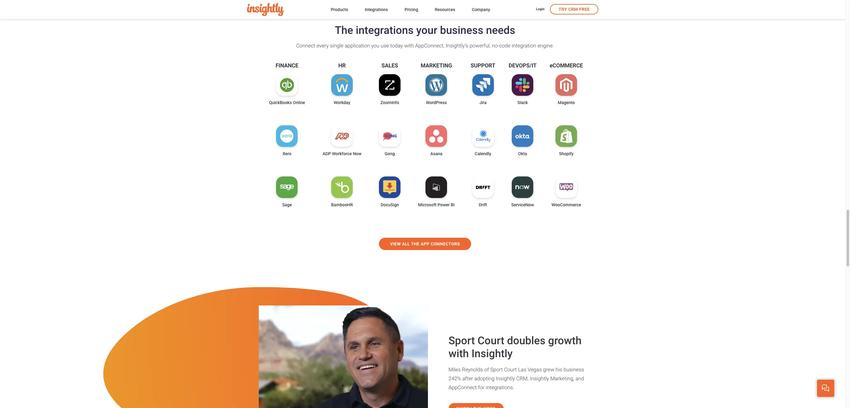 Task type: vqa. For each thing, say whether or not it's contained in the screenshot.
for at bottom right
yes



Task type: describe. For each thing, give the bounding box(es) containing it.
business inside the miles reynolds of sport court las vegas grew his business 242% after adopting insightly crm, insightly marketing, and appconnect for integrations.
[[564, 367, 584, 373]]

pricing
[[405, 7, 418, 12]]

resources
[[435, 7, 455, 12]]

shopify
[[559, 151, 574, 156]]

of
[[485, 367, 489, 373]]

try crm free link
[[550, 4, 599, 14]]

ecommerce
[[550, 62, 583, 69]]

insightly logo image
[[247, 3, 284, 16]]

crm
[[569, 7, 578, 12]]

zoominfo
[[381, 100, 399, 105]]

integrations.
[[486, 385, 514, 391]]

login
[[536, 7, 545, 11]]

connectors
[[431, 242, 460, 247]]

gong
[[385, 151, 395, 156]]

appconnect,
[[415, 43, 445, 49]]

his
[[556, 367, 563, 373]]

adp workforce now
[[323, 151, 362, 156]]

insightly inside sport court doubles growth with insightly
[[472, 348, 513, 361]]

try crm free button
[[550, 4, 599, 14]]

view all the app connectors link
[[240, 238, 610, 250]]

crm,
[[517, 376, 529, 382]]

sport inside the miles reynolds of sport court las vegas grew his business 242% after adopting insightly crm, insightly marketing, and appconnect for integrations.
[[491, 367, 503, 373]]

company
[[472, 7, 490, 12]]

0 horizontal spatial with
[[404, 43, 414, 49]]

products
[[331, 7, 348, 12]]

miles
[[449, 367, 461, 373]]

connect
[[296, 43, 315, 49]]

sport court doubles growth with insightly
[[449, 335, 582, 361]]

for
[[478, 385, 485, 391]]

engine.
[[538, 43, 554, 49]]

microsoft
[[418, 203, 437, 208]]

slack
[[518, 100, 528, 105]]

app
[[421, 242, 430, 247]]

bamboohr
[[331, 203, 353, 208]]

vegas
[[528, 367, 542, 373]]

insightly logo link
[[247, 3, 321, 16]]

growth
[[548, 335, 582, 348]]

woocommerce
[[552, 203, 581, 208]]

with inside sport court doubles growth with insightly
[[449, 348, 469, 361]]

sage
[[282, 203, 292, 208]]

online
[[293, 100, 305, 105]]

grew
[[543, 367, 555, 373]]

pricing link
[[405, 6, 418, 14]]

devops/it
[[509, 62, 537, 69]]

asana
[[431, 151, 443, 156]]

reynolds
[[462, 367, 483, 373]]

sport inside sport court doubles growth with insightly
[[449, 335, 475, 348]]

view all the app connectors
[[390, 242, 460, 247]]

marketing
[[421, 62, 452, 69]]

needs
[[486, 24, 516, 37]]

products link
[[331, 6, 348, 14]]

integrations link
[[365, 6, 388, 14]]

support
[[471, 62, 496, 69]]

bi
[[451, 203, 455, 208]]

single
[[330, 43, 344, 49]]

okta
[[519, 151, 527, 156]]

all
[[402, 242, 410, 247]]

you
[[371, 43, 380, 49]]

resources link
[[435, 6, 455, 14]]

insightly up integrations.
[[496, 376, 515, 382]]

company link
[[472, 6, 490, 14]]

the
[[335, 24, 353, 37]]



Task type: locate. For each thing, give the bounding box(es) containing it.
adp
[[323, 151, 331, 156]]

insightly down vegas
[[530, 376, 549, 382]]

sport up miles
[[449, 335, 475, 348]]

insightly's
[[446, 43, 469, 49]]

free
[[580, 7, 590, 12]]

court inside sport court doubles growth with insightly
[[478, 335, 505, 348]]

servicenow
[[512, 203, 534, 208]]

jira
[[480, 100, 487, 105]]

finance
[[276, 62, 299, 69]]

drift
[[479, 203, 487, 208]]

1 horizontal spatial sport
[[491, 367, 503, 373]]

integration
[[512, 43, 537, 49]]

0 vertical spatial with
[[404, 43, 414, 49]]

business
[[440, 24, 484, 37], [564, 367, 584, 373]]

1 vertical spatial sport
[[491, 367, 503, 373]]

the
[[411, 242, 420, 247]]

business up and
[[564, 367, 584, 373]]

1 horizontal spatial with
[[449, 348, 469, 361]]

the integrations your business needs
[[335, 24, 516, 37]]

court inside the miles reynolds of sport court las vegas grew his business 242% after adopting insightly crm, insightly marketing, and appconnect for integrations.
[[504, 367, 517, 373]]

and
[[576, 376, 585, 382]]

with up miles
[[449, 348, 469, 361]]

sales
[[382, 62, 398, 69]]

xero
[[283, 151, 292, 156]]

quickbooks
[[269, 100, 292, 105]]

every
[[317, 43, 329, 49]]

after
[[463, 376, 473, 382]]

your
[[417, 24, 438, 37]]

today
[[390, 43, 403, 49]]

docusign
[[381, 203, 399, 208]]

242%
[[449, 376, 461, 382]]

las
[[518, 367, 527, 373]]

try crm free
[[559, 7, 590, 12]]

insightly
[[472, 348, 513, 361], [496, 376, 515, 382], [530, 376, 549, 382]]

marketing,
[[551, 376, 575, 382]]

miles reynolds of sport court las vegas grew his business 242% after adopting insightly crm, insightly marketing, and appconnect for integrations.
[[449, 367, 585, 391]]

microsoft power bi
[[418, 203, 455, 208]]

hr
[[339, 62, 346, 69]]

with right today
[[404, 43, 414, 49]]

workday
[[334, 100, 351, 105]]

powerful,
[[470, 43, 491, 49]]

1 vertical spatial business
[[564, 367, 584, 373]]

view all the app connectors button
[[379, 238, 471, 250]]

0 vertical spatial sport
[[449, 335, 475, 348]]

power
[[438, 203, 450, 208]]

business up insightly's
[[440, 24, 484, 37]]

court up of on the right of page
[[478, 335, 505, 348]]

quickbooks online
[[269, 100, 305, 105]]

connect every single application you use today with appconnect, insightly's powerful, no-code integration engine.
[[296, 43, 554, 49]]

doubles
[[507, 335, 546, 348]]

0 horizontal spatial business
[[440, 24, 484, 37]]

1 vertical spatial with
[[449, 348, 469, 361]]

court
[[478, 335, 505, 348], [504, 367, 517, 373]]

sport right of on the right of page
[[491, 367, 503, 373]]

view
[[390, 242, 401, 247]]

0 horizontal spatial sport
[[449, 335, 475, 348]]

code
[[499, 43, 511, 49]]

calendly
[[475, 151, 491, 156]]

application
[[345, 43, 370, 49]]

wordpress
[[426, 100, 447, 105]]

login link
[[536, 7, 545, 12]]

1 horizontal spatial business
[[564, 367, 584, 373]]

integrations
[[365, 7, 388, 12]]

appconnect
[[449, 385, 477, 391]]

court left las on the right bottom
[[504, 367, 517, 373]]

website thumbnail sportcourt smiling image
[[259, 306, 428, 409]]

use
[[381, 43, 389, 49]]

now
[[353, 151, 362, 156]]

sport
[[449, 335, 475, 348], [491, 367, 503, 373]]

0 vertical spatial court
[[478, 335, 505, 348]]

1 vertical spatial court
[[504, 367, 517, 373]]

no-
[[492, 43, 500, 49]]

try
[[559, 7, 567, 12]]

insightly up of on the right of page
[[472, 348, 513, 361]]

magento
[[558, 100, 575, 105]]

adopting
[[475, 376, 495, 382]]

with
[[404, 43, 414, 49], [449, 348, 469, 361]]

workforce
[[332, 151, 352, 156]]

integrations
[[356, 24, 414, 37]]

0 vertical spatial business
[[440, 24, 484, 37]]



